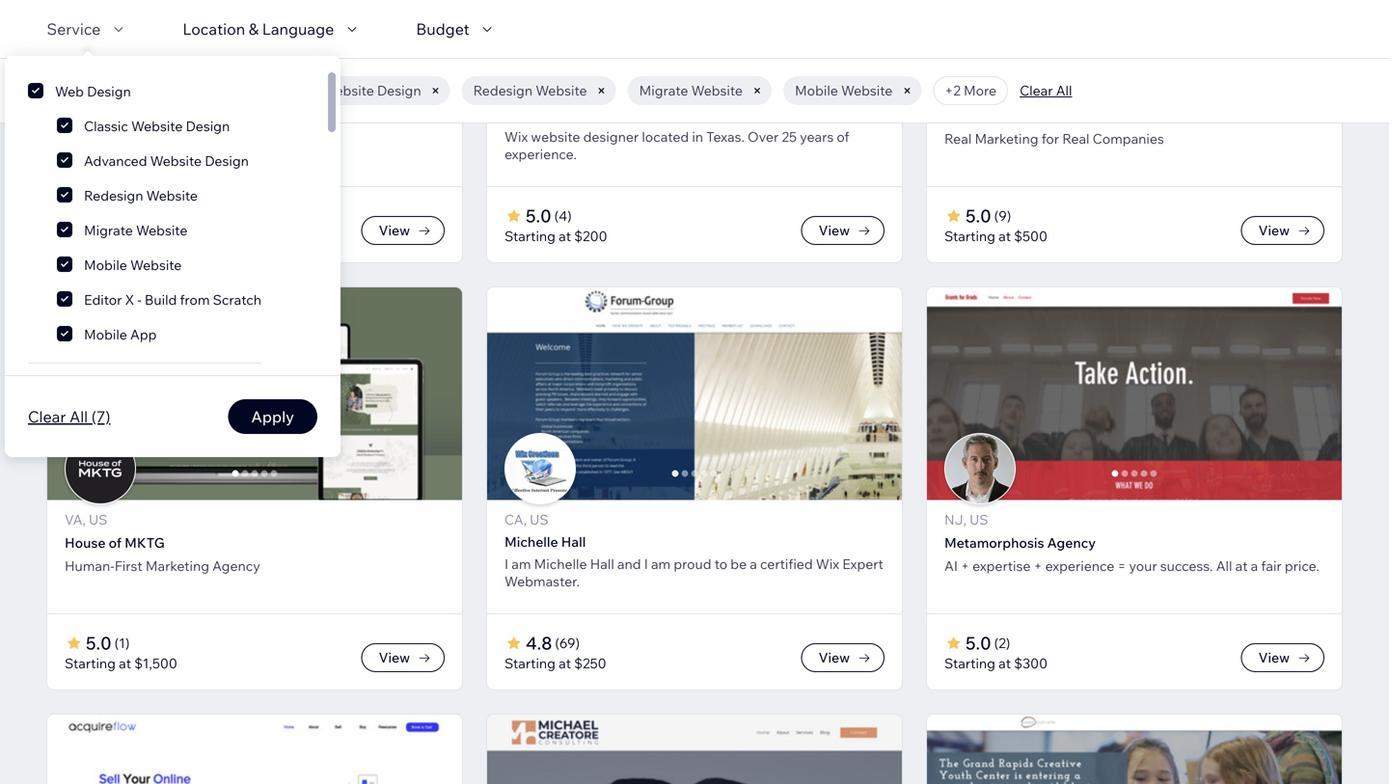 Task type: locate. For each thing, give the bounding box(es) containing it.
clear
[[1020, 82, 1053, 99], [28, 407, 66, 427]]

starting inside "shannon michael consulting" element
[[505, 228, 556, 245]]

1 vertical spatial advanced website design
[[84, 152, 249, 169]]

0 vertical spatial agency
[[1048, 535, 1096, 551]]

1 horizontal spatial real
[[1063, 130, 1090, 147]]

0 vertical spatial of
[[837, 128, 850, 145]]

ai
[[945, 558, 958, 575]]

5.0 ( 4 )
[[526, 205, 572, 227]]

us inside metamorphosis agency element
[[970, 511, 989, 528]]

all right success.
[[1217, 558, 1233, 575]]

all inside button
[[1056, 82, 1072, 99]]

2 for $300
[[999, 635, 1006, 652]]

design inside "checkbox"
[[186, 118, 230, 135]]

location
[[183, 19, 245, 39]]

all inside button
[[69, 407, 88, 427]]

and
[[617, 556, 641, 573]]

view inside metamorphosis agency element
[[1259, 649, 1290, 666]]

1 horizontal spatial migrate
[[639, 82, 688, 99]]

classic inside filter by group
[[58, 82, 103, 99]]

all up agave marketing real marketing for real companies
[[1056, 82, 1072, 99]]

5.0 inside house of mktg "element"
[[86, 633, 112, 654]]

view link for starting at $200
[[801, 216, 885, 245]]

marketing down clear all button on the top right
[[988, 107, 1053, 124]]

1 vertical spatial agency
[[212, 558, 260, 575]]

1 vertical spatial of
[[109, 535, 122, 551]]

agave marketing element
[[512, 0, 1390, 263]]

starting up mobile website checkbox
[[65, 228, 116, 245]]

redesign website inside redesign website option
[[84, 187, 198, 204]]

( up starting at $150
[[114, 207, 119, 224]]

all left (7) on the bottom left of page
[[69, 407, 88, 427]]

0 horizontal spatial clear
[[28, 407, 66, 427]]

mobile for "mobile app" option
[[84, 326, 127, 343]]

us inside michelle hall element
[[530, 511, 549, 528]]

human-
[[65, 558, 115, 575]]

of right years
[[837, 128, 850, 145]]

starting inside metamorphosis agency element
[[945, 655, 996, 672]]

marketing left for
[[975, 130, 1039, 147]]

1 vertical spatial clear
[[28, 407, 66, 427]]

( inside 4.8 ( 69 )
[[555, 635, 560, 652]]

1 horizontal spatial all
[[1056, 82, 1072, 99]]

5.0 inside agave marketing element
[[966, 205, 992, 227]]

advanced website design
[[256, 82, 421, 99], [84, 152, 249, 169]]

i up webmaster.
[[505, 556, 509, 573]]

view link for starting at $300
[[1241, 644, 1325, 673]]

( up starting at $1,500 at the bottom left
[[114, 635, 119, 652]]

0 horizontal spatial of
[[109, 535, 122, 551]]

) up $250
[[576, 635, 580, 652]]

scratch
[[213, 291, 262, 308]]

2 vertical spatial mobile
[[84, 326, 127, 343]]

Advanced Website Design checkbox
[[57, 149, 249, 172]]

view inside "shannon michael consulting" element
[[819, 222, 850, 239]]

design
[[160, 82, 204, 99], [377, 82, 421, 99], [87, 83, 131, 100], [186, 118, 230, 135], [205, 152, 249, 169]]

1 horizontal spatial mobile website
[[795, 82, 893, 99]]

website down redesign website option
[[136, 222, 188, 239]]

1 vertical spatial all
[[69, 407, 88, 427]]

0 horizontal spatial redesign
[[84, 187, 143, 204]]

house of mktg element
[[46, 287, 463, 691]]

us up michelle hall
[[530, 511, 549, 528]]

migrate website down redesign website option
[[84, 222, 188, 239]]

redesign website down advanced website design option
[[84, 187, 198, 204]]

( right the 4.8
[[555, 635, 560, 652]]

1 vertical spatial mobile website
[[84, 257, 182, 274]]

( up starting at $300
[[994, 635, 999, 652]]

view link inside agave marketing element
[[1241, 216, 1325, 245]]

agency
[[1048, 535, 1096, 551], [212, 558, 260, 575]]

us for 5.0 ( 2 )
[[970, 511, 989, 528]]

) up starting at $200
[[567, 207, 572, 224]]

am up webmaster.
[[512, 556, 531, 573]]

service button
[[47, 17, 130, 41]]

migrate website inside filter by group
[[639, 82, 743, 99]]

2 am from the left
[[651, 556, 671, 573]]

starting down the 4.8
[[505, 655, 556, 672]]

0 horizontal spatial a
[[750, 556, 757, 573]]

advanced website design inside filter by group
[[256, 82, 421, 99]]

i right and
[[644, 556, 648, 573]]

starting inside agave marketing element
[[945, 228, 996, 245]]

5.0 ( 2 ) up starting at $150
[[86, 205, 131, 227]]

0 horizontal spatial hall
[[561, 534, 586, 551]]

website down solutions
[[150, 152, 202, 169]]

) up starting at $1,500 at the bottom left
[[125, 635, 130, 652]]

years
[[800, 128, 834, 145]]

2 i from the left
[[644, 556, 648, 573]]

) down redesign website option
[[126, 207, 131, 224]]

5.0 up starting at $150
[[86, 205, 112, 227]]

( inside metamorphosis agency element
[[994, 635, 999, 652]]

michelle down ca, us
[[505, 534, 558, 551]]

) inside 5.0 ( 4 )
[[567, 207, 572, 224]]

migrate up the consulting
[[639, 82, 688, 99]]

classic
[[58, 82, 103, 99], [84, 118, 128, 135]]

5.0 left 1
[[86, 633, 112, 654]]

real
[[945, 130, 972, 147], [1063, 130, 1090, 147]]

website inside option
[[150, 152, 202, 169]]

0 horizontal spatial migrate website
[[84, 222, 188, 239]]

in
[[692, 128, 703, 145]]

redesign website
[[473, 82, 587, 99], [84, 187, 198, 204]]

0 vertical spatial classic
[[58, 82, 103, 99]]

0 horizontal spatial redesign website
[[84, 187, 198, 204]]

1 horizontal spatial redesign website
[[473, 82, 587, 99]]

1 horizontal spatial +
[[1034, 558, 1043, 575]]

view link inside house of mktg "element"
[[361, 644, 445, 673]]

website up texas.
[[691, 82, 743, 99]]

) up starting at $300
[[1006, 635, 1011, 652]]

0 vertical spatial migrate website
[[639, 82, 743, 99]]

redesign inside option
[[84, 187, 143, 204]]

0 vertical spatial classic website design
[[58, 82, 204, 99]]

( inside 5.0 ( 4 )
[[554, 207, 559, 224]]

1 vertical spatial classic website design
[[84, 118, 230, 135]]

real down agave
[[945, 130, 972, 147]]

0 horizontal spatial wix
[[505, 128, 528, 145]]

over
[[748, 128, 779, 145]]

0 horizontal spatial real
[[945, 130, 972, 147]]

0 vertical spatial mobile
[[795, 82, 838, 99]]

of up "first"
[[109, 535, 122, 551]]

michelle hall image
[[506, 434, 575, 504]]

5.0 ( 2 ) up starting at $300
[[966, 633, 1011, 654]]

0 horizontal spatial 2
[[119, 207, 126, 224]]

starting down 5.0 ( 9 )
[[945, 228, 996, 245]]

0 vertical spatial redesign
[[473, 82, 533, 99]]

0 vertical spatial wix
[[505, 128, 528, 145]]

starting for starting at $200
[[505, 228, 556, 245]]

1 vertical spatial michelle
[[534, 556, 587, 573]]

view for $500
[[1259, 222, 1290, 239]]

Redesign Website checkbox
[[57, 183, 198, 206]]

clear left (7) on the bottom left of page
[[28, 407, 66, 427]]

migrate website up the consulting
[[639, 82, 743, 99]]

price.
[[1285, 558, 1320, 575]]

$150
[[134, 228, 165, 245]]

wix inside shannon michael consulting wix website designer located in texas. over 25 years of experience.
[[505, 128, 528, 145]]

$200
[[574, 228, 607, 245]]

$500
[[1014, 228, 1048, 245]]

( inside 5.0 ( 1 )
[[114, 635, 119, 652]]

2 vertical spatial all
[[1217, 558, 1233, 575]]

a inside the "i am michelle hall and i am proud to be a certified wix expert webmaster."
[[750, 556, 757, 573]]

1 vertical spatial redesign website
[[84, 187, 198, 204]]

website
[[106, 82, 157, 99], [323, 82, 374, 99], [536, 82, 587, 99], [691, 82, 743, 99], [841, 82, 893, 99], [131, 118, 183, 135], [150, 152, 202, 169], [146, 187, 198, 204], [136, 222, 188, 239], [130, 257, 182, 274]]

5.0 ( 2 )
[[86, 205, 131, 227], [966, 633, 1011, 654]]

0 horizontal spatial advanced website design
[[84, 152, 249, 169]]

at for starting at $150
[[119, 228, 131, 245]]

1 vertical spatial migrate
[[84, 222, 133, 239]]

mobile inside "mobile app" option
[[84, 326, 127, 343]]

migrate inside filter by group
[[639, 82, 688, 99]]

michelle
[[505, 534, 558, 551], [534, 556, 587, 573]]

view
[[379, 222, 410, 239], [819, 222, 850, 239], [1259, 222, 1290, 239], [379, 649, 410, 666], [819, 649, 850, 666], [1259, 649, 1290, 666]]

view link inside metamorphosis agency element
[[1241, 644, 1325, 673]]

classic down london, gb at the left top of the page
[[84, 118, 128, 135]]

1 am from the left
[[512, 556, 531, 573]]

1 horizontal spatial hall
[[590, 556, 614, 573]]

4.8 ( 69 )
[[526, 633, 580, 654]]

Editor X - Build from Scratch checkbox
[[57, 288, 262, 311]]

mktg
[[125, 535, 165, 551]]

0 horizontal spatial agency
[[212, 558, 260, 575]]

1 horizontal spatial migrate website
[[639, 82, 743, 99]]

redesign website up shannon
[[473, 82, 587, 99]]

view inside nexontek element
[[379, 222, 410, 239]]

migrate up mobile website checkbox
[[84, 222, 133, 239]]

redesign up shannon
[[473, 82, 533, 99]]

) inside metamorphosis agency element
[[1006, 635, 1011, 652]]

mobile down starting at $150
[[84, 257, 127, 274]]

starting left $300
[[945, 655, 996, 672]]

design down solutions
[[205, 152, 249, 169]]

am right and
[[651, 556, 671, 573]]

advanced inside filter by group
[[256, 82, 320, 99]]

am
[[512, 556, 531, 573], [651, 556, 671, 573]]

true grit creative co image
[[47, 288, 462, 500]]

design inside option
[[205, 152, 249, 169]]

advanced down "business"
[[84, 152, 147, 169]]

a for 5.0
[[1251, 558, 1259, 575]]

2 vertical spatial marketing
[[146, 558, 209, 575]]

2 horizontal spatial all
[[1217, 558, 1233, 575]]

starting inside michelle hall element
[[505, 655, 556, 672]]

0 vertical spatial all
[[1056, 82, 1072, 99]]

+ down metamorphosis agency
[[1034, 558, 1043, 575]]

marketing down mktg
[[146, 558, 209, 575]]

starting inside house of mktg "element"
[[65, 655, 116, 672]]

5.0 ( 2 ) inside nexontek element
[[86, 205, 131, 227]]

view link inside michelle hall element
[[801, 644, 885, 673]]

1 vertical spatial 2
[[999, 635, 1006, 652]]

classic website design up advanced website design option
[[84, 118, 230, 135]]

1 vertical spatial 5.0 ( 2 )
[[966, 633, 1011, 654]]

1 vertical spatial mobile
[[84, 257, 127, 274]]

starting inside nexontek element
[[65, 228, 116, 245]]

0 horizontal spatial advanced
[[84, 152, 147, 169]]

web design
[[55, 83, 131, 100]]

2 inside nexontek element
[[119, 207, 126, 224]]

a right 'be'
[[750, 556, 757, 573]]

( for $1,500
[[114, 635, 119, 652]]

5.0
[[86, 205, 112, 227], [526, 205, 552, 227], [966, 205, 992, 227], [86, 633, 112, 654], [966, 633, 992, 654]]

1 horizontal spatial of
[[837, 128, 850, 145]]

at inside michelle hall element
[[559, 655, 571, 672]]

view link inside nexontek element
[[361, 216, 445, 245]]

migrate website inside option
[[84, 222, 188, 239]]

wix down shannon
[[505, 128, 528, 145]]

wix left the expert
[[816, 556, 840, 573]]

+ right 'ai'
[[961, 558, 970, 575]]

1 horizontal spatial redesign
[[473, 82, 533, 99]]

$300
[[1014, 655, 1048, 672]]

redesign up the migrate website option
[[84, 187, 143, 204]]

1 horizontal spatial clear
[[1020, 82, 1053, 99]]

0 vertical spatial 5.0 ( 2 )
[[86, 205, 131, 227]]

us inside "element"
[[89, 511, 107, 528]]

view link inside "shannon michael consulting" element
[[801, 216, 885, 245]]

at inside agave marketing element
[[999, 228, 1011, 245]]

mobile website
[[795, 82, 893, 99], [84, 257, 182, 274]]

mobile website down "$150"
[[84, 257, 182, 274]]

advanced
[[256, 82, 320, 99], [84, 152, 147, 169]]

0 vertical spatial mobile website
[[795, 82, 893, 99]]

nc,
[[945, 84, 968, 101]]

us
[[528, 84, 547, 101], [971, 84, 990, 101], [89, 511, 107, 528], [530, 511, 549, 528], [970, 511, 989, 528]]

1 horizontal spatial a
[[1251, 558, 1259, 575]]

at for starting at $200
[[559, 228, 571, 245]]

5.0 inside "shannon michael consulting" element
[[526, 205, 552, 227]]

( up starting at $200
[[554, 207, 559, 224]]

1 horizontal spatial am
[[651, 556, 671, 573]]

( inside nexontek element
[[114, 207, 119, 224]]

0 vertical spatial redesign website
[[473, 82, 587, 99]]

) inside 5.0 ( 9 )
[[1007, 207, 1012, 224]]

starting for starting at $250
[[505, 655, 556, 672]]

at down 69
[[559, 655, 571, 672]]

view inside house of mktg "element"
[[379, 649, 410, 666]]

( up starting at $500
[[994, 207, 999, 224]]

mobile inside mobile website checkbox
[[84, 257, 127, 274]]

0 horizontal spatial i
[[505, 556, 509, 573]]

5.0 inside nexontek element
[[86, 205, 112, 227]]

advanced website design inside option
[[84, 152, 249, 169]]

design up the 'nexontek' at top left
[[87, 83, 131, 100]]

website up advanced website design option
[[131, 118, 183, 135]]

us right 'nj,'
[[970, 511, 989, 528]]

michelle hall element
[[72, 287, 1390, 691]]

cyc image
[[927, 715, 1342, 784]]

build
[[145, 291, 177, 308]]

real right for
[[1063, 130, 1090, 147]]

) inside 4.8 ( 69 )
[[576, 635, 580, 652]]

1 + from the left
[[961, 558, 970, 575]]

classic up the 'nexontek' at top left
[[58, 82, 103, 99]]

advanced website design down language at the top left of page
[[256, 82, 421, 99]]

( for $250
[[555, 635, 560, 652]]

more
[[964, 82, 997, 99]]

at down 9
[[999, 228, 1011, 245]]

)
[[126, 207, 131, 224], [567, 207, 572, 224], [1007, 207, 1012, 224], [125, 635, 130, 652], [576, 635, 580, 652], [1006, 635, 1011, 652]]

advanced inside option
[[84, 152, 147, 169]]

nexontek image
[[66, 7, 135, 76]]

starting down 5.0 ( 1 )
[[65, 655, 116, 672]]

1 horizontal spatial advanced
[[256, 82, 320, 99]]

5.0 left 9
[[966, 205, 992, 227]]

view inside michelle hall element
[[819, 649, 850, 666]]

0 vertical spatial clear
[[1020, 82, 1053, 99]]

0 horizontal spatial mobile website
[[84, 257, 182, 274]]

5.0 ( 9 )
[[966, 205, 1012, 227]]

5.0 for starting at $150
[[86, 205, 112, 227]]

us right the va,
[[89, 511, 107, 528]]

digital business solutions
[[65, 130, 227, 147]]

us for 5.0 ( 4 )
[[528, 84, 547, 101]]

mobile up years
[[795, 82, 838, 99]]

4.8
[[526, 633, 552, 654]]

at inside house of mktg "element"
[[119, 655, 131, 672]]

hall
[[561, 534, 586, 551], [590, 556, 614, 573]]

mobile website up years
[[795, 82, 893, 99]]

( for $300
[[994, 635, 999, 652]]

$250
[[574, 655, 607, 672]]

michelle up webmaster.
[[534, 556, 587, 573]]

5.0 inside metamorphosis agency element
[[966, 633, 992, 654]]

Classic Website Design checkbox
[[57, 114, 230, 137]]

5.0 for starting at $200
[[526, 205, 552, 227]]

at inside "shannon michael consulting" element
[[559, 228, 571, 245]]

1 vertical spatial redesign
[[84, 187, 143, 204]]

( for $500
[[994, 207, 999, 224]]

0 vertical spatial advanced website design
[[256, 82, 421, 99]]

0 vertical spatial 2
[[119, 207, 126, 224]]

at left $300
[[999, 655, 1011, 672]]

design up advanced website design option
[[186, 118, 230, 135]]

0 horizontal spatial am
[[512, 556, 531, 573]]

hall up webmaster.
[[561, 534, 586, 551]]

clear inside button
[[1020, 82, 1053, 99]]

designer
[[583, 128, 639, 145]]

1 vertical spatial advanced
[[84, 152, 147, 169]]

0 horizontal spatial migrate
[[84, 222, 133, 239]]

website down "$150"
[[130, 257, 182, 274]]

2 up starting at $300
[[999, 635, 1006, 652]]

1 horizontal spatial 5.0 ( 2 )
[[966, 633, 1011, 654]]

starting for starting at $1,500
[[65, 655, 116, 672]]

house
[[65, 535, 106, 551]]

starting at $200
[[505, 228, 607, 245]]

at left fair
[[1236, 558, 1248, 575]]

advanced website design down the digital business solutions
[[84, 152, 249, 169]]

starting down 5.0 ( 4 )
[[505, 228, 556, 245]]

clear up agave marketing real marketing for real companies
[[1020, 82, 1053, 99]]

starting for starting at $300
[[945, 655, 996, 672]]

5.0 up starting at $300
[[966, 633, 992, 654]]

0 horizontal spatial all
[[69, 407, 88, 427]]

zuegel express image
[[47, 0, 462, 73]]

clear all button
[[1020, 82, 1072, 99]]

1 horizontal spatial 2
[[999, 635, 1006, 652]]

design inside option
[[87, 83, 131, 100]]

us right 'nc,'
[[971, 84, 990, 101]]

📃consulting image
[[487, 715, 902, 784]]

0 vertical spatial migrate
[[639, 82, 688, 99]]

( inside 5.0 ( 9 )
[[994, 207, 999, 224]]

2 down redesign website option
[[119, 207, 126, 224]]

(7)
[[91, 407, 110, 427]]

of inside shannon michael consulting wix website designer located in texas. over 25 years of experience.
[[837, 128, 850, 145]]

a left fair
[[1251, 558, 1259, 575]]

hall left and
[[590, 556, 614, 573]]

view link for starting at $250
[[801, 644, 885, 673]]

located
[[642, 128, 689, 145]]

0 horizontal spatial +
[[961, 558, 970, 575]]

classic website design up classic website design "checkbox"
[[58, 82, 204, 99]]

at down 4
[[559, 228, 571, 245]]

us inside "shannon michael consulting" element
[[528, 84, 547, 101]]

shannon michael consulting wix website designer located in texas. over 25 years of experience.
[[505, 106, 850, 163]]

at down 1
[[119, 655, 131, 672]]

1 horizontal spatial i
[[644, 556, 648, 573]]

) inside 5.0 ( 1 )
[[125, 635, 130, 652]]

clear inside button
[[28, 407, 66, 427]]

a
[[750, 556, 757, 573], [1251, 558, 1259, 575]]

0 horizontal spatial 5.0 ( 2 )
[[86, 205, 131, 227]]

+
[[961, 558, 970, 575], [1034, 558, 1043, 575]]

69
[[560, 635, 576, 652]]

your
[[1129, 558, 1158, 575]]

1 vertical spatial wix
[[816, 556, 840, 573]]

1 horizontal spatial wix
[[816, 556, 840, 573]]

0 vertical spatial advanced
[[256, 82, 320, 99]]

1 vertical spatial migrate website
[[84, 222, 188, 239]]

1 vertical spatial hall
[[590, 556, 614, 573]]

) inside nexontek element
[[126, 207, 131, 224]]

at inside nexontek element
[[119, 228, 131, 245]]

1 vertical spatial classic
[[84, 118, 128, 135]]

advanced down language at the top left of page
[[256, 82, 320, 99]]

1 horizontal spatial advanced website design
[[256, 82, 421, 99]]

view inside agave marketing element
[[1259, 222, 1290, 239]]

redesign
[[473, 82, 533, 99], [84, 187, 143, 204]]

5.0 left 4
[[526, 205, 552, 227]]

2 inside metamorphosis agency element
[[999, 635, 1006, 652]]

) up starting at $500
[[1007, 207, 1012, 224]]

us inside agave marketing element
[[971, 84, 990, 101]]

all for clear all (7)
[[69, 407, 88, 427]]

5.0 ( 2 ) inside metamorphosis agency element
[[966, 633, 1011, 654]]

us up shannon
[[528, 84, 547, 101]]

nc, us
[[945, 84, 990, 101]]

mobile down editor
[[84, 326, 127, 343]]

design down budget
[[377, 82, 421, 99]]



Task type: describe. For each thing, give the bounding box(es) containing it.
website down advanced website design option
[[146, 187, 198, 204]]

0 vertical spatial hall
[[561, 534, 586, 551]]

shannon
[[505, 106, 561, 123]]

1 horizontal spatial agency
[[1048, 535, 1096, 551]]

-
[[137, 291, 142, 308]]

app
[[130, 326, 157, 343]]

0 vertical spatial marketing
[[988, 107, 1053, 124]]

1
[[119, 635, 125, 652]]

location & language
[[183, 19, 334, 39]]

redesign inside filter by group
[[473, 82, 533, 99]]

shannon michael consulting element
[[72, 0, 1390, 263]]

web
[[55, 83, 84, 100]]

mobile inside filter by group
[[795, 82, 838, 99]]

forum group image
[[487, 288, 902, 500]]

tracy edwards image
[[487, 0, 902, 73]]

shannon michael consulting image
[[506, 7, 575, 76]]

Web Design checkbox
[[28, 79, 262, 102]]

1 vertical spatial marketing
[[975, 130, 1039, 147]]

5.0 for starting at $500
[[966, 205, 992, 227]]

nexontek element
[[46, 0, 463, 263]]

view for $150
[[379, 222, 410, 239]]

editor
[[84, 291, 122, 308]]

website
[[531, 128, 580, 145]]

view link for starting at $150
[[361, 216, 445, 245]]

redesign website inside filter by group
[[473, 82, 587, 99]]

&
[[249, 19, 259, 39]]

clear all
[[1020, 82, 1072, 99]]

be
[[731, 556, 747, 573]]

Migrate Website checkbox
[[57, 218, 188, 241]]

at for starting at $250
[[559, 655, 571, 672]]

expert
[[843, 556, 884, 573]]

starting at $150
[[65, 228, 165, 245]]

at for starting at $1,500
[[119, 655, 131, 672]]

editor x - build from scratch
[[84, 291, 262, 308]]

va,
[[65, 511, 86, 528]]

at for starting at $300
[[999, 655, 1011, 672]]

ca,
[[505, 511, 527, 528]]

tx,
[[505, 84, 525, 101]]

expertise
[[973, 558, 1031, 575]]

experience
[[1046, 558, 1115, 575]]

apply
[[251, 407, 294, 427]]

mobile website inside filter by group
[[795, 82, 893, 99]]

classic website design inside filter by group
[[58, 82, 204, 99]]

( for $200
[[554, 207, 559, 224]]

4
[[559, 207, 567, 224]]

view link for starting at $1,500
[[361, 644, 445, 673]]

view for $250
[[819, 649, 850, 666]]

wix inside the "i am michelle hall and i am proud to be a certified wix expert webmaster."
[[816, 556, 840, 573]]

website up michael
[[536, 82, 587, 99]]

website left +2
[[841, 82, 893, 99]]

view for $1,500
[[379, 649, 410, 666]]

nexontek
[[65, 107, 126, 124]]

va, us
[[65, 511, 107, 528]]

all inside metamorphosis agency element
[[1217, 558, 1233, 575]]

5.0 ( 1 )
[[86, 633, 130, 654]]

first
[[115, 558, 143, 575]]

starting at $300
[[945, 655, 1048, 672]]

hall inside the "i am michelle hall and i am proud to be a certified wix expert webmaster."
[[590, 556, 614, 573]]

2 + from the left
[[1034, 558, 1043, 575]]

london, gb
[[65, 84, 139, 101]]

view for $200
[[819, 222, 850, 239]]

language
[[262, 19, 334, 39]]

1 real from the left
[[945, 130, 972, 147]]

clear for clear all (7)
[[28, 407, 66, 427]]

us for 4.8 ( 69 )
[[530, 511, 549, 528]]

( for $150
[[114, 207, 119, 224]]

human-first marketing agency
[[65, 558, 260, 575]]

website up classic website design "checkbox"
[[106, 82, 157, 99]]

=
[[1118, 558, 1126, 575]]

starting at $250
[[505, 655, 607, 672]]

metamorphosis agency element
[[512, 287, 1390, 691]]

) for $300
[[1006, 635, 1011, 652]]

michelle hall
[[505, 534, 586, 551]]

$1,500
[[134, 655, 177, 672]]

clear all (7)
[[28, 407, 110, 427]]

business
[[109, 130, 165, 147]]

london,
[[65, 84, 116, 101]]

all for clear all
[[1056, 82, 1072, 99]]

clear all (7) button
[[28, 405, 110, 428]]

Mobile App checkbox
[[57, 322, 157, 345]]

gb
[[119, 84, 139, 101]]

michelle inside the "i am michelle hall and i am proud to be a certified wix expert webmaster."
[[534, 556, 587, 573]]

) for $500
[[1007, 207, 1012, 224]]

us for 5.0 ( 9 )
[[971, 84, 990, 101]]

apply button
[[228, 399, 317, 434]]

us for 5.0 ( 1 )
[[89, 511, 107, 528]]

nj, us
[[945, 511, 989, 528]]

starting at $500
[[945, 228, 1048, 245]]

mobile website inside checkbox
[[84, 257, 182, 274]]

website inside "checkbox"
[[131, 118, 183, 135]]

+2 more
[[945, 82, 997, 99]]

acquireflow image
[[47, 715, 462, 784]]

) for $200
[[567, 207, 572, 224]]

starting for starting at $500
[[945, 228, 996, 245]]

1 i from the left
[[505, 556, 509, 573]]

website inside checkbox
[[130, 257, 182, 274]]

2 real from the left
[[1063, 130, 1090, 147]]

agave marketing image
[[946, 7, 1015, 76]]

0 vertical spatial michelle
[[505, 534, 558, 551]]

grants for grads image
[[927, 288, 1342, 500]]

webmaster.
[[505, 573, 580, 590]]

service
[[47, 19, 101, 39]]

budget
[[416, 19, 470, 39]]

design up solutions
[[160, 82, 204, 99]]

+2
[[945, 82, 961, 99]]

5.0 for starting at $300
[[966, 633, 992, 654]]

filter by group
[[47, 76, 1072, 105]]

migrate inside option
[[84, 222, 133, 239]]

classic inside "checkbox"
[[84, 118, 128, 135]]

house of mktg image
[[66, 434, 135, 504]]

consulting
[[617, 106, 687, 123]]

view for $300
[[1259, 649, 1290, 666]]

) for $1,500
[[125, 635, 130, 652]]

success.
[[1161, 558, 1213, 575]]

fair
[[1262, 558, 1282, 575]]

5.0 ( 2 ) for $300
[[966, 633, 1011, 654]]

view link for starting at $500
[[1241, 216, 1325, 245]]

agency inside house of mktg "element"
[[212, 558, 260, 575]]

5.0 ( 2 ) for $150
[[86, 205, 131, 227]]

metamorphosis agency
[[945, 535, 1096, 551]]

location & language button
[[183, 17, 363, 41]]

Mobile Website checkbox
[[57, 253, 182, 276]]

agave marketing real marketing for real companies
[[945, 107, 1165, 147]]

mobile app
[[84, 326, 157, 343]]

unspoken image
[[927, 0, 1342, 73]]

tx, us
[[505, 84, 547, 101]]

house of mktg
[[65, 535, 165, 551]]

classic website design inside "checkbox"
[[84, 118, 230, 135]]

to
[[715, 556, 728, 573]]

ai + expertise + experience = your success. all at a fair price.
[[945, 558, 1320, 575]]

certified
[[760, 556, 813, 573]]

of inside "element"
[[109, 535, 122, 551]]

digital
[[65, 130, 106, 147]]

companies
[[1093, 130, 1165, 147]]

at for starting at $500
[[999, 228, 1011, 245]]

metamorphosis agency image
[[946, 434, 1015, 504]]

metamorphosis
[[945, 535, 1045, 551]]

solutions
[[168, 130, 227, 147]]

website down language at the top left of page
[[323, 82, 374, 99]]

i am michelle hall and i am proud to be a certified wix expert webmaster.
[[505, 556, 884, 590]]

a for 4.8
[[750, 556, 757, 573]]

nj,
[[945, 511, 967, 528]]

clear for clear all
[[1020, 82, 1053, 99]]

starting at $1,500
[[65, 655, 177, 672]]

proud
[[674, 556, 712, 573]]

marketing inside house of mktg "element"
[[146, 558, 209, 575]]

texas.
[[707, 128, 745, 145]]

starting for starting at $150
[[65, 228, 116, 245]]

5.0 for starting at $1,500
[[86, 633, 112, 654]]

mobile for mobile website checkbox
[[84, 257, 127, 274]]

for
[[1042, 130, 1060, 147]]

agave
[[945, 107, 985, 124]]

michael
[[564, 106, 614, 123]]

9
[[999, 207, 1007, 224]]

) for $150
[[126, 207, 131, 224]]

ca, us
[[505, 511, 549, 528]]

budget button
[[416, 17, 499, 41]]

2 for $150
[[119, 207, 126, 224]]

) for $250
[[576, 635, 580, 652]]



Task type: vqa. For each thing, say whether or not it's contained in the screenshot.
$200's The '('
yes



